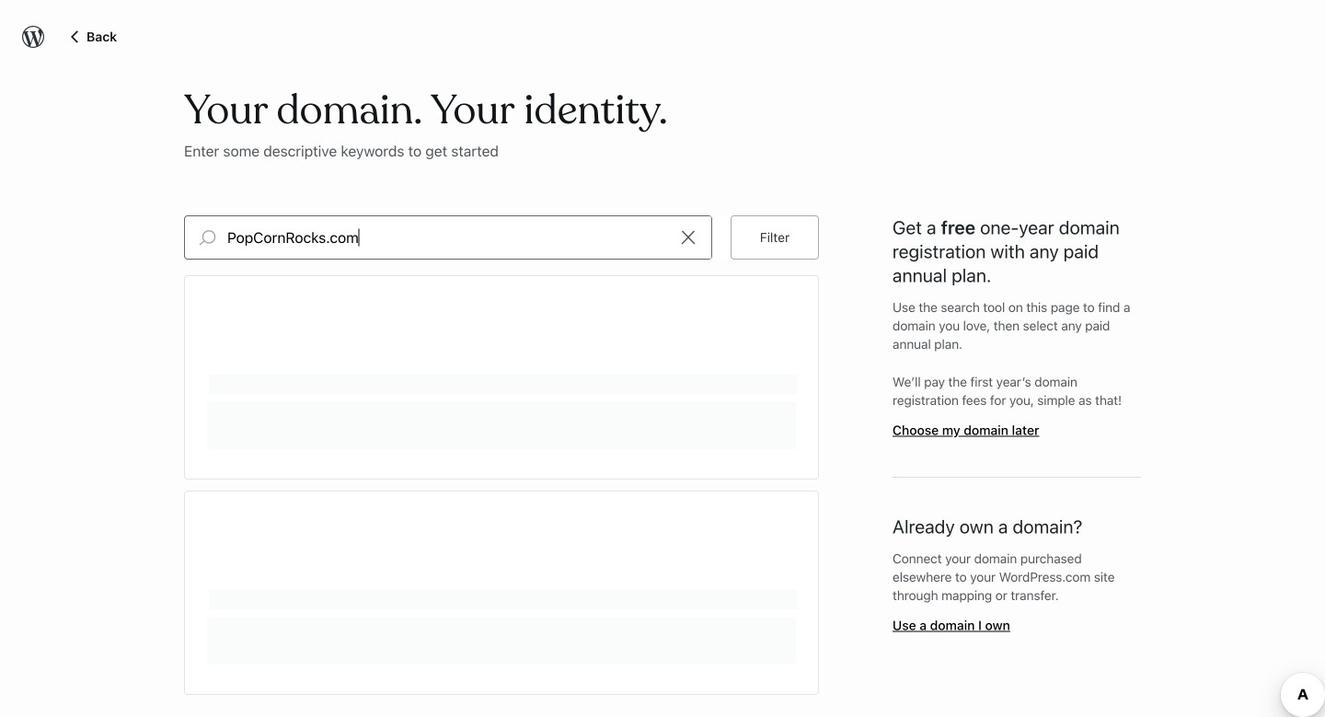 Task type: describe. For each thing, give the bounding box(es) containing it.
What would you like your domain name to be? search field
[[227, 216, 666, 259]]

close search image
[[666, 226, 712, 249]]



Task type: vqa. For each thing, say whether or not it's contained in the screenshot.
first answered users icon from right
no



Task type: locate. For each thing, give the bounding box(es) containing it.
None search field
[[184, 215, 712, 260]]



